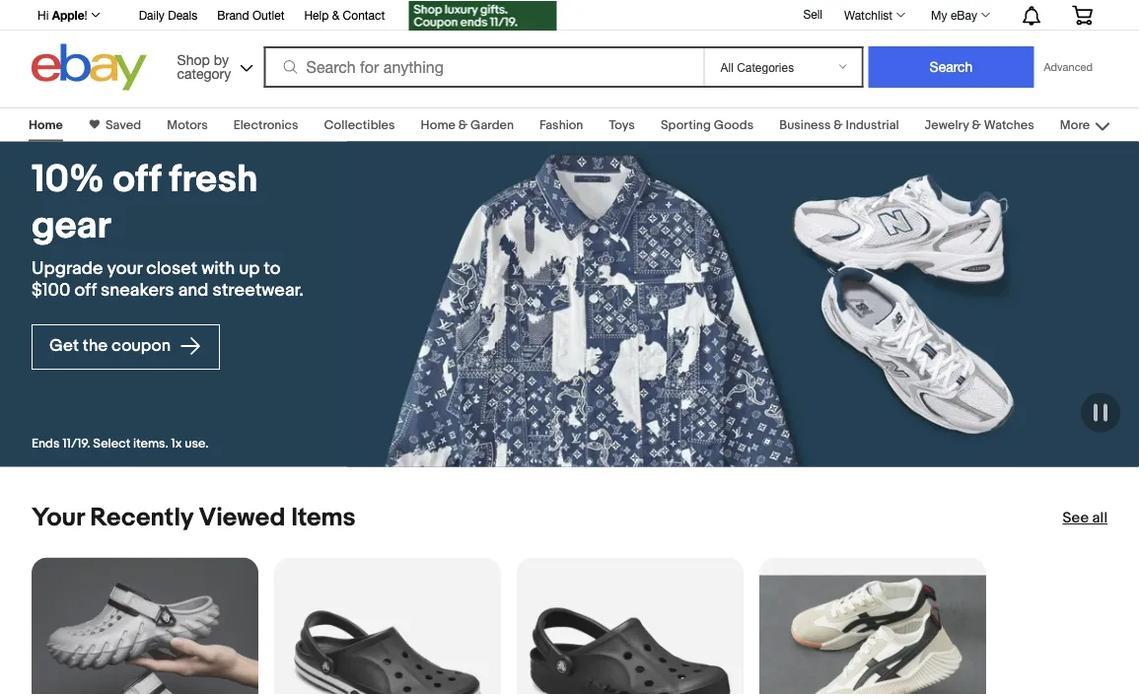 Task type: locate. For each thing, give the bounding box(es) containing it.
home for home & garden
[[421, 117, 456, 133]]

items
[[291, 503, 356, 534]]

get the coupon link
[[32, 325, 220, 370]]

goods
[[714, 117, 754, 133]]

your shopping cart image
[[1071, 5, 1094, 25]]

home for home
[[29, 117, 63, 133]]

all
[[1093, 509, 1108, 527]]

brand
[[217, 8, 249, 22]]

& right business
[[834, 117, 843, 133]]

0 horizontal spatial home
[[29, 117, 63, 133]]

gear
[[32, 203, 111, 249]]

saved
[[105, 117, 141, 133]]

advanced
[[1044, 61, 1093, 74]]

jewelry & watches
[[925, 117, 1035, 133]]

get the coupon
[[49, 336, 175, 357]]

sporting
[[661, 117, 711, 133]]

open
[[8, 3, 46, 21]]

none submit inside the shop by category banner
[[869, 46, 1034, 88]]

1 vertical spatial off
[[74, 279, 97, 301]]

business & industrial
[[780, 117, 899, 133]]

10% off fresh gear upgrade your closet with up to $100 off sneakers and streetwear.
[[32, 157, 304, 301]]

ebay
[[951, 8, 978, 22]]

2 home from the left
[[421, 117, 456, 133]]

electronics
[[234, 117, 298, 133]]

1 horizontal spatial home
[[421, 117, 456, 133]]

& right jewelry
[[972, 117, 982, 133]]

saved link
[[100, 117, 141, 133]]

1 home from the left
[[29, 117, 63, 133]]

see all
[[1063, 509, 1108, 527]]

apple
[[52, 8, 84, 22]]

off
[[113, 157, 161, 203], [74, 279, 97, 301]]

brand outlet
[[217, 8, 285, 22]]

!
[[84, 8, 87, 22]]

jewelry
[[925, 117, 969, 133]]

hi apple !
[[37, 8, 87, 22]]

home
[[29, 117, 63, 133], [421, 117, 456, 133]]

up
[[239, 257, 260, 279]]

with
[[201, 257, 235, 279]]

&
[[332, 8, 340, 22], [459, 117, 468, 133], [834, 117, 843, 133], [972, 117, 982, 133]]

off down saved
[[113, 157, 161, 203]]

toys link
[[609, 117, 635, 133]]

& right help
[[332, 8, 340, 22]]

home left garden
[[421, 117, 456, 133]]

your
[[32, 503, 84, 534]]

& left garden
[[459, 117, 468, 133]]

ends 11/19. select items. 1x use.
[[32, 436, 209, 451]]

& for business
[[834, 117, 843, 133]]

sneakers
[[101, 279, 174, 301]]

more
[[1060, 117, 1093, 133]]

by
[[214, 51, 229, 68]]

shop by category button
[[168, 44, 257, 86]]

1x
[[171, 436, 182, 451]]

None submit
[[869, 46, 1034, 88]]

electronics link
[[234, 117, 298, 133]]

& for jewelry
[[972, 117, 982, 133]]

home up 10%
[[29, 117, 63, 133]]

10% off fresh gear main content
[[0, 96, 1140, 695]]

my ebay
[[931, 8, 978, 22]]

open button
[[0, 0, 71, 24]]

ends
[[32, 436, 60, 451]]

home & garden
[[421, 117, 514, 133]]

11/19.
[[63, 436, 90, 451]]

0 horizontal spatial off
[[74, 279, 97, 301]]

get the coupon image
[[409, 1, 557, 31]]

toys
[[609, 117, 635, 133]]

shop
[[177, 51, 210, 68]]

motors link
[[167, 117, 208, 133]]

& inside "account" navigation
[[332, 8, 340, 22]]

watchlist link
[[834, 3, 915, 27]]

& for home
[[459, 117, 468, 133]]

jewelry & watches link
[[925, 117, 1035, 133]]

Search for anything text field
[[267, 48, 700, 86]]

my ebay link
[[921, 3, 999, 27]]

use.
[[185, 436, 209, 451]]

deals
[[168, 8, 198, 22]]

your recently viewed items
[[32, 503, 356, 534]]

1 horizontal spatial off
[[113, 157, 161, 203]]

off down upgrade
[[74, 279, 97, 301]]

advanced link
[[1034, 47, 1103, 87]]

fashion
[[540, 117, 584, 133]]

contact
[[343, 8, 385, 22]]

recently
[[90, 503, 193, 534]]

garden
[[471, 117, 514, 133]]



Task type: vqa. For each thing, say whether or not it's contained in the screenshot.
use.
yes



Task type: describe. For each thing, give the bounding box(es) containing it.
sell link
[[795, 7, 832, 21]]

industrial
[[846, 117, 899, 133]]

business
[[780, 117, 831, 133]]

sporting goods link
[[661, 117, 754, 133]]

your recently viewed items link
[[32, 503, 356, 534]]

watches
[[984, 117, 1035, 133]]

category
[[177, 65, 231, 81]]

brand outlet link
[[217, 5, 285, 27]]

help & contact link
[[304, 5, 385, 27]]

help
[[304, 8, 329, 22]]

0 vertical spatial off
[[113, 157, 161, 203]]

daily
[[139, 8, 165, 22]]

items.
[[133, 436, 168, 451]]

get
[[49, 336, 79, 357]]

see all link
[[1063, 508, 1108, 528]]

watchlist
[[845, 8, 893, 22]]

daily deals
[[139, 8, 198, 22]]

fashion link
[[540, 117, 584, 133]]

fresh
[[169, 157, 258, 203]]

coupon
[[112, 336, 171, 357]]

closet
[[146, 257, 197, 279]]

$100
[[32, 279, 70, 301]]

business & industrial link
[[780, 117, 899, 133]]

collectibles link
[[324, 117, 395, 133]]

streetwear.
[[213, 279, 304, 301]]

shop by category banner
[[27, 0, 1108, 96]]

viewed
[[199, 503, 286, 534]]

your
[[107, 257, 142, 279]]

home & garden link
[[421, 117, 514, 133]]

10% off fresh gear link
[[32, 157, 316, 249]]

shop by category
[[177, 51, 231, 81]]

see
[[1063, 509, 1089, 527]]

motors
[[167, 117, 208, 133]]

account navigation
[[27, 0, 1108, 33]]

sell
[[804, 7, 823, 21]]

sporting goods
[[661, 117, 754, 133]]

to
[[264, 257, 281, 279]]

outlet
[[253, 8, 285, 22]]

my
[[931, 8, 948, 22]]

and
[[178, 279, 209, 301]]

collectibles
[[324, 117, 395, 133]]

the
[[83, 336, 108, 357]]

hi
[[37, 8, 49, 22]]

help & contact
[[304, 8, 385, 22]]

daily deals link
[[139, 5, 198, 27]]

& for help
[[332, 8, 340, 22]]

select
[[93, 436, 130, 451]]

10%
[[32, 157, 104, 203]]

upgrade
[[32, 257, 103, 279]]



